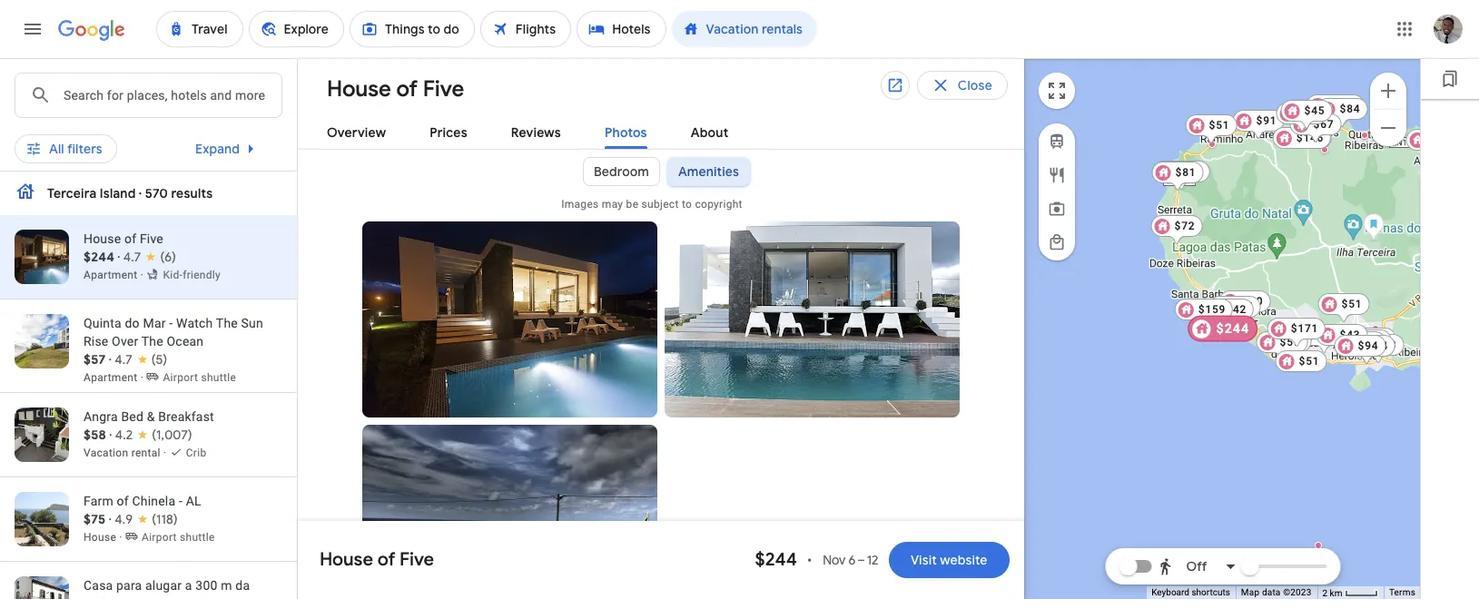 Task type: locate. For each thing, give the bounding box(es) containing it.
$127
[[1361, 340, 1388, 352]]

zoom in map image
[[1378, 79, 1400, 101]]

$244
[[84, 249, 115, 265], [1216, 321, 1249, 336], [755, 549, 797, 571]]

expand button
[[174, 127, 283, 171]]

4.9 out of 5 stars from 118 reviews image
[[115, 510, 178, 529]]

1 horizontal spatial the
[[216, 316, 238, 331]]

0 vertical spatial five
[[423, 75, 464, 103]]

1 vertical spatial 4.7
[[115, 351, 132, 368]]

0 vertical spatial $244
[[84, 249, 115, 265]]

1 vertical spatial house
[[84, 232, 121, 246]]

amenities button
[[649, 129, 772, 158]]

1 horizontal spatial -
[[179, 494, 183, 509]]

nov
[[823, 552, 846, 569]]

0 horizontal spatial the
[[141, 334, 163, 349]]

map region
[[868, 0, 1480, 599]]

1 vertical spatial house of five
[[320, 549, 434, 571]]

0 vertical spatial apartment ·
[[84, 269, 147, 282]]

ocean
[[167, 334, 204, 349]]

(1)
[[105, 135, 120, 152]]

airport shuttle down (118)
[[142, 531, 215, 544]]

five inside heading
[[423, 75, 464, 103]]

airport down (5)
[[163, 371, 198, 384]]

$42
[[1222, 305, 1242, 318]]

island · 570
[[100, 185, 168, 202]]

keyboard
[[1152, 588, 1190, 598]]

house of five inside heading
[[327, 75, 464, 103]]

4.7 down over
[[115, 351, 132, 368]]

terms link
[[1390, 588, 1416, 598]]

$39 link
[[1198, 301, 1250, 332]]

2 apartment · from the top
[[84, 371, 147, 384]]

shuttle
[[201, 371, 236, 384], [180, 531, 215, 544]]

property
[[272, 135, 325, 152]]

$91
[[1256, 114, 1277, 127]]

· left 4.9
[[109, 511, 111, 528]]

$91 link
[[1233, 110, 1284, 141]]

para
[[116, 579, 142, 593]]

alugar
[[145, 579, 182, 593]]

all for all filters
[[49, 141, 64, 157]]

chinela
[[132, 494, 176, 509]]

$142 for the rightmost $142 link
[[1330, 99, 1358, 112]]

apartment ·
[[84, 269, 147, 282], [84, 371, 147, 384]]

quinta da nasce água image
[[1372, 325, 1379, 332]]

the left sun
[[216, 316, 238, 331]]

$304 link
[[1274, 127, 1332, 149]]

0 horizontal spatial $244
[[84, 249, 115, 265]]

- left al
[[179, 494, 183, 509]]

1 vertical spatial $142
[[1219, 303, 1247, 316]]

apartment · down house of five $244 ·
[[84, 269, 147, 282]]

1 vertical spatial $142 link
[[1195, 299, 1254, 330]]

$244 link
[[1188, 316, 1258, 342]]

house of five
[[327, 75, 464, 103], [320, 549, 434, 571]]

1 vertical spatial the
[[141, 334, 163, 349]]

0 vertical spatial airport
[[163, 371, 198, 384]]

house inside house of five heading
[[327, 75, 391, 103]]

apartment · down 4.7 out of 5 stars from 5 reviews image
[[84, 371, 147, 384]]

0 vertical spatial shuttle
[[201, 371, 236, 384]]

tab list
[[298, 110, 1025, 150]]

0 vertical spatial amenities
[[680, 135, 741, 152]]

$94
[[1358, 340, 1379, 352]]

1 apartment · from the top
[[84, 269, 147, 282]]

airport
[[163, 371, 198, 384], [142, 531, 177, 544]]

0 vertical spatial house of five
[[327, 75, 464, 103]]

4.7 left (6)
[[123, 249, 141, 265]]

2 horizontal spatial $244
[[1216, 321, 1249, 336]]

0 horizontal spatial $142
[[1219, 303, 1247, 316]]

visit
[[911, 552, 938, 569]]

$146 link
[[1273, 127, 1331, 149]]

house of five heading
[[312, 73, 464, 104]]

about
[[691, 124, 729, 141]]

all filters (1) button
[[15, 129, 134, 158]]

1 vertical spatial $244
[[1216, 321, 1249, 336]]

0 vertical spatial $58
[[1376, 339, 1397, 351]]

keyboard shortcuts button
[[1152, 587, 1231, 599]]

2 vertical spatial $244
[[755, 549, 797, 571]]

guest rating
[[425, 135, 501, 152]]

· inside angra bed & breakfast $58 ·
[[109, 427, 112, 443]]

filters inside "button"
[[67, 141, 102, 157]]

0 vertical spatial 4.7
[[123, 249, 141, 265]]

$43 link
[[1316, 324, 1368, 355]]

0 horizontal spatial -
[[169, 316, 173, 331]]

bedroom
[[594, 163, 649, 180]]

view larger map image
[[1046, 80, 1068, 102]]

1 horizontal spatial $58
[[1376, 339, 1397, 351]]

1 vertical spatial -
[[179, 494, 183, 509]]

0 vertical spatial house
[[327, 75, 391, 103]]

main menu image
[[22, 18, 44, 40]]

the down mar
[[141, 334, 163, 349]]

close button
[[917, 71, 1008, 100]]

$58
[[1376, 339, 1397, 351], [84, 427, 106, 443]]

airport for (5)
[[163, 371, 198, 384]]

$57 inside quinta do mar - watch the sun rise over the ocean $57 ·
[[84, 351, 106, 368]]

$142 for $142 link to the left
[[1219, 303, 1247, 316]]

$51
[[1209, 119, 1230, 132], [1342, 298, 1362, 311], [1283, 335, 1304, 348], [1358, 336, 1379, 349], [1299, 355, 1320, 368]]

1 filters from the top
[[67, 135, 102, 152]]

2 filters from the top
[[67, 141, 102, 157]]

1 horizontal spatial $244
[[755, 549, 797, 571]]

amenities inside popup button
[[680, 135, 741, 152]]

five inside house of five $244 ·
[[140, 232, 163, 246]]

0 vertical spatial $142
[[1330, 99, 1358, 112]]

$60 link
[[1219, 291, 1271, 322]]

0 horizontal spatial $58
[[84, 427, 106, 443]]

casa h'a vista image
[[1315, 542, 1322, 549]]

$43
[[1340, 329, 1361, 342]]

· left 4.7 out of 5 stars from 6 reviews image
[[118, 249, 120, 265]]

- inside quinta do mar - watch the sun rise over the ocean $57 ·
[[169, 316, 173, 331]]

apartment with garden view image
[[1219, 325, 1227, 332]]

0 vertical spatial airport shuttle
[[163, 371, 236, 384]]

airport shuttle for (5)
[[163, 371, 236, 384]]

0 vertical spatial $142 link
[[1306, 94, 1365, 125]]

1 horizontal spatial $142 link
[[1306, 94, 1365, 125]]

1 vertical spatial airport
[[142, 531, 177, 544]]

airport shuttle down "ocean"
[[163, 371, 236, 384]]

quinta do mar - watch the sun rise over the ocean $57 ·
[[84, 316, 263, 368]]

map data ©2023
[[1241, 588, 1312, 598]]

of
[[396, 75, 418, 103], [124, 232, 136, 246], [117, 494, 129, 509], [378, 549, 395, 571]]

(5)
[[151, 351, 167, 368]]

1 vertical spatial $58
[[84, 427, 106, 443]]

the
[[216, 316, 238, 331], [141, 334, 163, 349]]

$128 link
[[1194, 318, 1252, 340], [1195, 319, 1253, 341]]

property type button
[[241, 129, 387, 158]]

data
[[1262, 588, 1281, 598]]

open in new tab image
[[887, 77, 904, 94]]

· left 4.2
[[109, 427, 112, 443]]

house inside house of five $244 ·
[[84, 232, 121, 246]]

$112 link
[[1152, 161, 1210, 192]]

1 vertical spatial airport shuttle
[[142, 531, 215, 544]]

sort
[[810, 135, 836, 152]]

1 vertical spatial apartment ·
[[84, 371, 147, 384]]

farm
[[84, 494, 113, 509]]

- right mar
[[169, 316, 173, 331]]

$159 link
[[1175, 299, 1233, 321]]

$81 link
[[1152, 162, 1203, 193]]

$76
[[1300, 107, 1321, 120]]

amenities down amenities popup button
[[678, 163, 739, 180]]

all inside button
[[49, 135, 64, 152]]

filters
[[67, 135, 102, 152], [67, 141, 102, 157]]

filters inside button
[[67, 135, 102, 152]]

sort by
[[810, 135, 854, 152]]

all inside "button"
[[49, 141, 64, 157]]

shuttle down "ocean"
[[201, 371, 236, 384]]

photos
[[605, 124, 647, 141]]

airport down (118)
[[142, 531, 177, 544]]

filters for all filters
[[67, 141, 102, 157]]

rooms
[[570, 135, 611, 152]]

guest
[[425, 135, 462, 152]]

rating
[[465, 135, 501, 152]]

house of five $244 ·
[[84, 232, 163, 265]]

1 all from the top
[[49, 135, 64, 152]]

· left 4.7 out of 5 stars from 5 reviews image
[[109, 351, 111, 368]]

close
[[958, 77, 993, 94]]

vacation rental ·
[[84, 447, 170, 460]]

4.9
[[115, 511, 133, 528]]

$81
[[1175, 166, 1196, 179]]

1 horizontal spatial $142
[[1330, 99, 1358, 112]]

· inside farm of chinela - al $75 ·
[[109, 511, 111, 528]]

0 vertical spatial -
[[169, 316, 173, 331]]

- inside farm of chinela - al $75 ·
[[179, 494, 183, 509]]

$80 link
[[1340, 330, 1391, 361]]

1 vertical spatial amenities
[[678, 163, 739, 180]]

kid-friendly
[[163, 269, 221, 282]]

2 km button
[[1317, 587, 1384, 599]]

amenities right photos
[[680, 135, 741, 152]]

breakfast
[[158, 410, 214, 424]]

$72 link
[[1151, 215, 1202, 246]]

price button
[[141, 129, 234, 158]]

4.7 for $57
[[115, 351, 132, 368]]

- for (5)
[[169, 316, 173, 331]]

2 all from the top
[[49, 141, 64, 157]]

1 vertical spatial shuttle
[[180, 531, 215, 544]]

amenities inside button
[[678, 163, 739, 180]]

$146
[[1296, 132, 1324, 144]]

friendly
[[183, 269, 221, 282]]

airport shuttle for (118)
[[142, 531, 215, 544]]

1 vertical spatial five
[[140, 232, 163, 246]]

shuttle down al
[[180, 531, 215, 544]]

$304
[[1297, 132, 1325, 144]]

$57 link
[[1209, 296, 1261, 327], [1198, 301, 1250, 332], [1256, 332, 1308, 362]]

all filters
[[49, 141, 102, 157]]



Task type: describe. For each thing, give the bounding box(es) containing it.
$72
[[1174, 220, 1195, 233]]

2 km
[[1323, 588, 1345, 598]]

photo 2 image
[[665, 222, 960, 418]]

$60
[[1243, 295, 1263, 308]]

of inside farm of chinela - al $75 ·
[[117, 494, 129, 509]]

4.7 for $244
[[123, 249, 141, 265]]

$42 link
[[1198, 301, 1250, 332]]

$58 inside angra bed & breakfast $58 ·
[[84, 427, 106, 443]]

shuttle for (5)
[[201, 371, 236, 384]]

2
[[1323, 588, 1328, 598]]

tab list containing overview
[[298, 110, 1025, 150]]

visit website
[[911, 552, 988, 569]]

$127 link
[[1337, 335, 1396, 366]]

$244 inside house of five $244 ·
[[84, 249, 115, 265]]

0 vertical spatial the
[[216, 316, 238, 331]]

· inside quinta do mar - watch the sun rise over the ocean $57 ·
[[109, 351, 111, 368]]

$243
[[1218, 322, 1246, 335]]

$114
[[1318, 329, 1346, 342]]

of inside house of five $244 ·
[[124, 232, 136, 246]]

amenities button
[[668, 150, 750, 193]]

mar
[[143, 316, 166, 331]]

casa para alugar a 300 m da praia
[[84, 579, 250, 599]]

0 horizontal spatial $142 link
[[1195, 299, 1254, 330]]

farm of chinela - al $75 ·
[[84, 494, 201, 528]]

$84 link
[[1316, 98, 1368, 129]]

website
[[941, 552, 988, 569]]

al
[[186, 494, 201, 509]]

4.7 out of 5 stars from 6 reviews image
[[123, 248, 176, 266]]

$58 inside map region
[[1376, 339, 1397, 351]]

off
[[1187, 559, 1207, 575]]

filters for all filters (1)
[[67, 135, 102, 152]]

prices
[[430, 124, 468, 141]]

(118)
[[152, 511, 178, 528]]

vacation
[[84, 447, 128, 460]]

•
[[807, 552, 812, 569]]

watch
[[176, 316, 213, 331]]

praia
[[84, 597, 113, 599]]

angra bed & breakfast $58 ·
[[84, 410, 214, 443]]

km
[[1330, 588, 1343, 598]]

$75
[[84, 511, 106, 528]]

$144 link
[[1337, 335, 1396, 366]]

price
[[172, 135, 203, 152]]

house ·
[[84, 531, 125, 544]]

rooms button
[[539, 129, 642, 158]]

type
[[329, 135, 356, 152]]

$86
[[1368, 332, 1389, 345]]

shortcuts
[[1192, 588, 1231, 598]]

$159
[[1198, 303, 1226, 316]]

$243 link
[[1195, 318, 1253, 340]]

- for (118)
[[179, 494, 183, 509]]

clear image
[[308, 83, 330, 104]]

a
[[185, 579, 192, 593]]

quinta rico - house ii image
[[1361, 132, 1368, 139]]

sun
[[241, 316, 263, 331]]

casa do moledo - outeiro - cookies al rral nº802 modern chalet very private image
[[1321, 146, 1328, 153]]

off button
[[1153, 545, 1242, 589]]

casa
[[84, 579, 113, 593]]

filters form
[[15, 58, 885, 183]]

Check-in text field
[[407, 72, 515, 114]]

6 – 12
[[849, 552, 879, 569]]

kid-
[[163, 269, 183, 282]]

$84
[[1340, 103, 1361, 115]]

terceira island · 570 results heading
[[47, 183, 213, 204]]

$58 link
[[1352, 334, 1404, 365]]

4.7 out of 5 stars from 5 reviews image
[[115, 351, 167, 369]]

2 vertical spatial five
[[400, 549, 434, 571]]

$171 link
[[1267, 318, 1326, 349]]

shuttle for (118)
[[180, 531, 215, 544]]

guest rating button
[[394, 129, 532, 158]]

Search for places, hotels and more text field
[[63, 74, 282, 117]]

keyboard shortcuts
[[1152, 588, 1231, 598]]

$45
[[1304, 104, 1325, 117]]

photo 1 image
[[362, 222, 658, 418]]

rise
[[84, 334, 109, 349]]

overview
[[327, 124, 386, 141]]

terms
[[1390, 588, 1416, 598]]

apartment · for $244
[[84, 269, 147, 282]]

sort by button
[[779, 129, 885, 158]]

$144
[[1361, 340, 1388, 352]]

2 vertical spatial house
[[320, 549, 373, 571]]

apartment · for $57
[[84, 371, 147, 384]]

quinta rico image
[[1361, 132, 1368, 139]]

over
[[112, 334, 138, 349]]

$80
[[1363, 334, 1384, 347]]

$112
[[1176, 165, 1203, 178]]

casa do chafariz image
[[1208, 141, 1216, 148]]

quinta
[[84, 316, 122, 331]]

photo 3 image
[[362, 425, 658, 599]]

airport for (118)
[[142, 531, 177, 544]]

$114 link
[[1294, 324, 1353, 355]]

rental ·
[[131, 447, 167, 460]]

$171
[[1291, 322, 1319, 335]]

$67 link
[[1290, 114, 1341, 144]]

nov 6 – 12
[[823, 552, 879, 569]]

$45 link
[[1281, 100, 1332, 131]]

$67
[[1313, 118, 1334, 131]]

all for all filters (1)
[[49, 135, 64, 152]]

· inside house of five $244 ·
[[118, 249, 120, 265]]

$39
[[1222, 305, 1242, 318]]

4.2
[[115, 427, 133, 443]]

terceira
[[47, 185, 97, 202]]

algar do carvão image
[[1363, 213, 1384, 243]]

map
[[1241, 588, 1260, 598]]

crib
[[186, 447, 207, 460]]

zoom out map image
[[1378, 117, 1400, 139]]

(6)
[[160, 249, 176, 265]]

4.2 out of 5 stars from 1,007 reviews image
[[115, 426, 192, 444]]

(1,007)
[[152, 427, 192, 443]]

$244 inside map region
[[1216, 321, 1249, 336]]

©2023
[[1284, 588, 1312, 598]]

of inside house of five heading
[[396, 75, 418, 103]]



Task type: vqa. For each thing, say whether or not it's contained in the screenshot.
$142 link
yes



